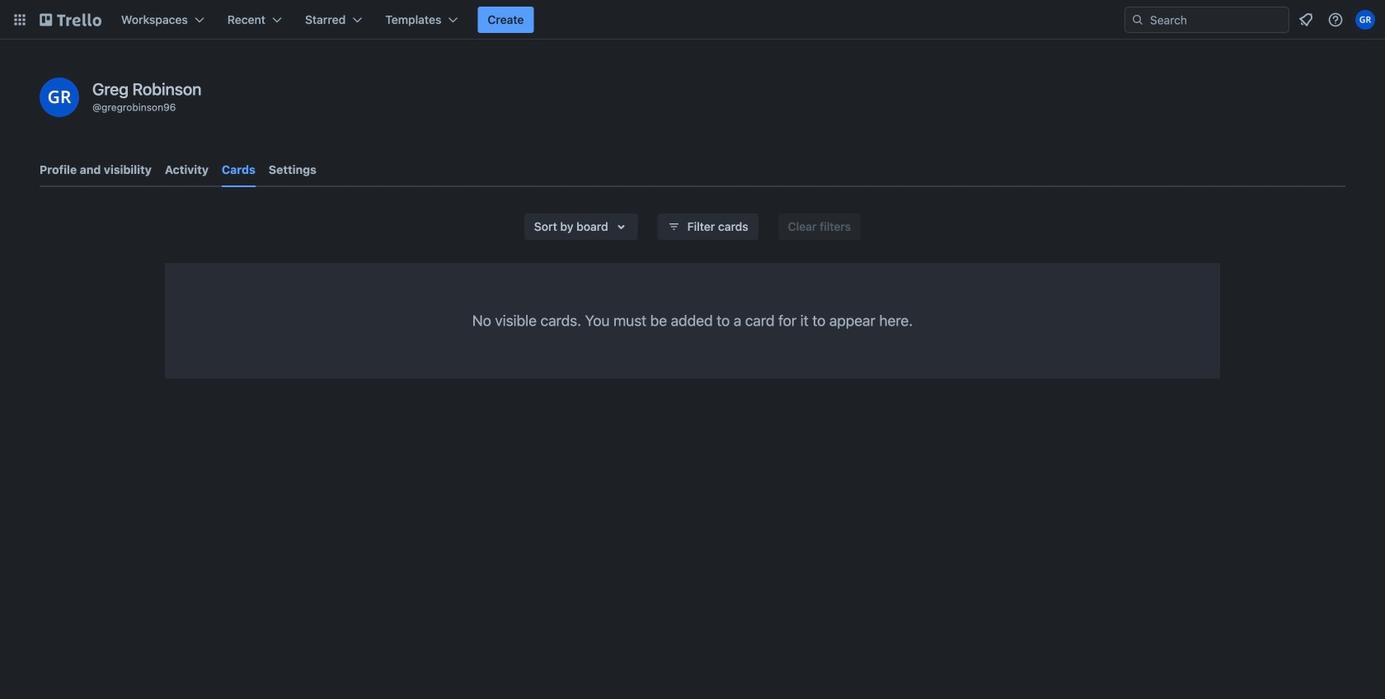 Task type: describe. For each thing, give the bounding box(es) containing it.
0 notifications image
[[1296, 10, 1316, 30]]

open information menu image
[[1327, 12, 1344, 28]]



Task type: vqa. For each thing, say whether or not it's contained in the screenshot.
Greg Robinson (gregrobinson96) 'icon' within PRIMARY element
yes



Task type: locate. For each thing, give the bounding box(es) containing it.
Search field
[[1144, 8, 1289, 31]]

back to home image
[[40, 7, 101, 33]]

greg robinson (gregrobinson96) image
[[40, 77, 79, 117]]

primary element
[[0, 0, 1385, 40]]

greg robinson (gregrobinson96) image
[[1355, 10, 1375, 30]]

search image
[[1131, 13, 1144, 26]]



